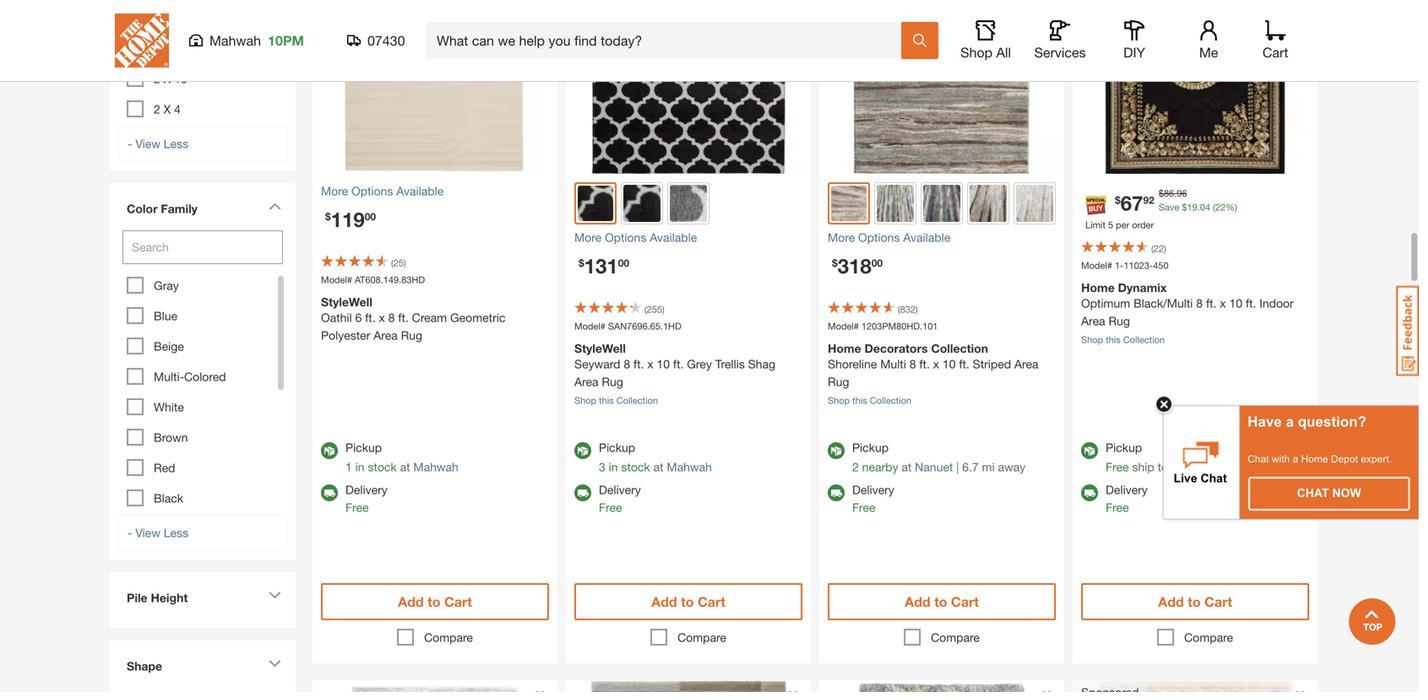 Task type: locate. For each thing, give the bounding box(es) containing it.
2
[[154, 11, 160, 25], [154, 41, 160, 55], [154, 72, 160, 86], [154, 102, 160, 116], [853, 461, 859, 475]]

8 right 6 on the left
[[388, 311, 395, 325]]

available for pickup image for 119
[[321, 443, 338, 460]]

1 horizontal spatial stylewell
[[575, 342, 626, 356]]

( 25 )
[[391, 258, 406, 269]]

2 delivery free from the left
[[599, 483, 641, 515]]

free
[[1106, 461, 1129, 475], [346, 501, 369, 515], [599, 501, 622, 515], [853, 501, 876, 515], [1106, 501, 1129, 515]]

rug down shoreline
[[828, 375, 850, 389]]

2 horizontal spatial more options available link
[[828, 229, 1056, 247]]

3 delivery free from the left
[[853, 483, 895, 515]]

model# 1203pm80hd.101
[[828, 321, 938, 332]]

2 vertical spatial caret icon image
[[269, 661, 281, 668]]

area inside home dynamix optimum black/multi 8 ft. x 10 ft. indoor area rug shop this collection
[[1082, 314, 1106, 328]]

shop down seyward on the left of page
[[575, 396, 597, 406]]

2 horizontal spatial more
[[828, 231, 855, 245]]

multi-colored
[[154, 370, 226, 384]]

2 for 2 x 4
[[154, 102, 160, 116]]

mahwah inside the pickup 3 in stock at mahwah
[[667, 461, 712, 475]]

1 add from the left
[[398, 594, 424, 611]]

- up the pile
[[128, 526, 132, 540]]

x inside stylewell seyward 8 ft. x 10 ft. grey trellis shag area rug shop this collection
[[648, 357, 654, 371]]

1 available shipping image from the left
[[321, 485, 338, 502]]

3 add to cart button from the left
[[828, 584, 1056, 621]]

2 at from the left
[[654, 461, 664, 475]]

$ inside $ 318 00
[[832, 257, 838, 269]]

ft. right multi
[[920, 357, 930, 371]]

3 x from the top
[[164, 72, 171, 86]]

more for 131
[[575, 231, 602, 245]]

1 horizontal spatial .
[[1198, 202, 1200, 213]]

free down the pickup 3 in stock at mahwah
[[599, 501, 622, 515]]

to
[[1158, 461, 1169, 475], [428, 594, 441, 611], [681, 594, 694, 611], [935, 594, 948, 611], [1188, 594, 1201, 611]]

model# left 1-
[[1082, 260, 1113, 271]]

view down black
[[135, 526, 160, 540]]

mahwah for 119
[[414, 461, 459, 475]]

less down black
[[164, 526, 189, 540]]

add
[[398, 594, 424, 611], [652, 594, 677, 611], [905, 594, 931, 611], [1159, 594, 1184, 611]]

1 stock from the left
[[368, 461, 397, 475]]

gray link
[[154, 279, 179, 293]]

black/multi
[[1134, 297, 1193, 311]]

me
[[1200, 44, 1219, 60]]

3 compare from the left
[[931, 631, 980, 645]]

1 vertical spatial view
[[135, 526, 160, 540]]

0 horizontal spatial in
[[355, 461, 365, 475]]

ft.
[[1207, 297, 1217, 311], [1246, 297, 1257, 311], [365, 311, 376, 325], [398, 311, 409, 325], [634, 357, 644, 371], [673, 357, 684, 371], [920, 357, 930, 371], [959, 357, 970, 371]]

1 delivery free from the left
[[346, 483, 388, 515]]

2 x 3
[[154, 11, 181, 25]]

0 horizontal spatial this
[[599, 396, 614, 406]]

free right available shipping image
[[853, 501, 876, 515]]

more options available link for 318
[[828, 229, 1056, 247]]

2 x from the top
[[164, 41, 171, 55]]

model# for 119
[[321, 275, 352, 286]]

options up $ 318 00
[[859, 231, 900, 245]]

- view less down black
[[128, 526, 189, 540]]

2 horizontal spatial mahwah
[[667, 461, 712, 475]]

area for stylewell seyward 8 ft. x 10 ft. grey trellis shag area rug shop this collection
[[575, 375, 599, 389]]

shop this collection link
[[1082, 335, 1165, 346], [575, 396, 658, 406], [828, 396, 912, 406]]

more options available down 'titanium/pure white' icon
[[575, 231, 697, 245]]

add to cart up stormy gray 8 ft. x 10 ft. abstract area rug image
[[905, 594, 979, 611]]

1 - view less from the top
[[128, 137, 189, 151]]

this inside home dynamix optimum black/multi 8 ft. x 10 ft. indoor area rug shop this collection
[[1106, 335, 1121, 346]]

25
[[393, 258, 404, 269]]

2 horizontal spatial more options available
[[828, 231, 951, 245]]

00 for 131
[[618, 257, 630, 269]]

add to cart up bazaar zen cream 8 ft. x 10 ft. abstract area rug image
[[398, 594, 472, 611]]

( for 318
[[898, 304, 900, 315]]

2 horizontal spatial 00
[[872, 257, 883, 269]]

home for home dynamix
[[1082, 281, 1115, 295]]

rug inside stylewell oathil 6 ft. x 8 ft. cream geometric polyester area rug
[[401, 329, 423, 343]]

more up '131' on the left of page
[[575, 231, 602, 245]]

0 horizontal spatial options
[[352, 184, 393, 198]]

1 vertical spatial less
[[164, 526, 189, 540]]

$ down 96
[[1182, 202, 1188, 213]]

$ inside $ 67 92
[[1115, 194, 1121, 206]]

2 caret icon image from the top
[[269, 592, 281, 600]]

add to cart up bazaar multi-colored 8 ft. x 10 ft. geometric area rug image
[[652, 594, 726, 611]]

rug inside home dynamix optimum black/multi 8 ft. x 10 ft. indoor area rug shop this collection
[[1109, 314, 1130, 328]]

add to cart for 119
[[398, 594, 472, 611]]

rug inside stylewell seyward 8 ft. x 10 ft. grey trellis shag area rug shop this collection
[[602, 375, 623, 389]]

store
[[1172, 461, 1198, 475]]

available
[[396, 184, 444, 198], [650, 231, 697, 245], [903, 231, 951, 245]]

rug down seyward on the left of page
[[602, 375, 623, 389]]

1 caret icon image from the top
[[269, 203, 281, 210]]

1 available for pickup image from the left
[[321, 443, 338, 460]]

pickup inside the pickup 3 in stock at mahwah
[[599, 441, 635, 455]]

delivery free down nearby
[[853, 483, 895, 515]]

color
[[127, 202, 158, 216]]

22 up 450 at the right top of page
[[1154, 243, 1164, 254]]

brown/ivory image
[[970, 185, 1007, 222]]

00 inside $ 131 00
[[618, 257, 630, 269]]

shop inside home dynamix optimum black/multi 8 ft. x 10 ft. indoor area rug shop this collection
[[1082, 335, 1104, 346]]

3 available shipping image from the left
[[1082, 485, 1098, 502]]

available for pickup image for 131
[[575, 443, 591, 460]]

area inside home decorators collection shoreline multi 8 ft. x 10 ft. striped area rug shop this collection
[[1015, 357, 1039, 371]]

1 horizontal spatial more options available
[[575, 231, 697, 245]]

- view less link down black
[[118, 516, 287, 552]]

8 inside stylewell oathil 6 ft. x 8 ft. cream geometric polyester area rug
[[388, 311, 395, 325]]

available shipping image
[[321, 485, 338, 502], [575, 485, 591, 502], [1082, 485, 1098, 502]]

at inside pickup 2 nearby at nanuet | 6.7 mi away
[[902, 461, 912, 475]]

home decorators collection shoreline multi 8 ft. x 10 ft. striped area rug shop this collection
[[828, 342, 1039, 406]]

caret icon image inside pile height link
[[269, 592, 281, 600]]

area right the striped
[[1015, 357, 1039, 371]]

( up '1203pm80hd.101'
[[898, 304, 900, 315]]

area right the polyester
[[374, 329, 398, 343]]

2 available shipping image from the left
[[575, 485, 591, 502]]

titanium image
[[670, 185, 707, 222]]

1 delivery from the left
[[346, 483, 388, 497]]

shop down optimum
[[1082, 335, 1104, 346]]

home inside home dynamix optimum black/multi 8 ft. x 10 ft. indoor area rug shop this collection
[[1082, 281, 1115, 295]]

gray
[[154, 279, 179, 293]]

height
[[151, 592, 188, 606]]

- view less
[[128, 137, 189, 151], [128, 526, 189, 540]]

( up at608.149.83hd
[[391, 258, 393, 269]]

4 pickup from the left
[[1106, 441, 1142, 455]]

family
[[161, 202, 198, 216]]

10 down 7 at the top left
[[174, 72, 187, 86]]

compare for 119
[[424, 631, 473, 645]]

delivery down the pickup 3 in stock at mahwah
[[599, 483, 641, 497]]

pickup for 318
[[853, 441, 889, 455]]

2 inside pickup 2 nearby at nanuet | 6.7 mi away
[[853, 461, 859, 475]]

00 for 318
[[872, 257, 883, 269]]

shop this collection link down seyward on the left of page
[[575, 396, 658, 406]]

free for 119
[[346, 501, 369, 515]]

seyward
[[575, 357, 621, 371]]

4 compare from the left
[[1185, 631, 1234, 645]]

00 up model# at608.149.83hd on the left top of page
[[365, 211, 376, 223]]

2 horizontal spatial options
[[859, 231, 900, 245]]

$ for 86
[[1159, 188, 1164, 199]]

to for 119
[[428, 594, 441, 611]]

1 vertical spatial home
[[828, 342, 862, 356]]

)
[[1164, 243, 1167, 254], [404, 258, 406, 269], [662, 304, 665, 315], [916, 304, 918, 315]]

1 mahwah link from the left
[[414, 461, 459, 475]]

available for pickup image left pickup 1 in stock at mahwah at the left bottom
[[321, 443, 338, 460]]

1 horizontal spatial available for pickup image
[[575, 443, 591, 460]]

delivery down 1
[[346, 483, 388, 497]]

2 horizontal spatial available shipping image
[[1082, 485, 1098, 502]]

stylewell
[[321, 295, 373, 309], [575, 342, 626, 356]]

1 add to cart from the left
[[398, 594, 472, 611]]

1 horizontal spatial at
[[654, 461, 664, 475]]

a right have
[[1286, 414, 1294, 430]]

model# san7696.65.1hd
[[575, 321, 682, 332]]

mahwah link for 119
[[414, 461, 459, 475]]

2 add from the left
[[652, 594, 677, 611]]

caret icon image
[[269, 203, 281, 210], [269, 592, 281, 600], [269, 661, 281, 668]]

) for 131
[[662, 304, 665, 315]]

blue/multi image
[[924, 185, 961, 222]]

blue
[[154, 309, 177, 323]]

x down 2 x 7 link in the left of the page
[[164, 72, 171, 86]]

0 horizontal spatial more options available link
[[321, 183, 549, 200]]

x left 4
[[164, 102, 171, 116]]

available for pickup image left the pickup 3 in stock at mahwah
[[575, 443, 591, 460]]

stylewell inside stylewell seyward 8 ft. x 10 ft. grey trellis shag area rug shop this collection
[[575, 342, 626, 356]]

titanium/pure white image
[[624, 185, 661, 222]]

22 inside $ 86 . 96 save $ 19 . 04 ( 22 %) limit 5 per order
[[1216, 202, 1226, 213]]

stylewell inside stylewell oathil 6 ft. x 8 ft. cream geometric polyester area rug
[[321, 295, 373, 309]]

$ inside $ 131 00
[[579, 257, 584, 269]]

add to cart button for 131
[[575, 584, 803, 621]]

1 horizontal spatial options
[[605, 231, 647, 245]]

more
[[321, 184, 348, 198], [575, 231, 602, 245], [828, 231, 855, 245]]

3 pickup from the left
[[853, 441, 889, 455]]

0 vertical spatial less
[[164, 137, 189, 151]]

shop this collection link down optimum
[[1082, 335, 1165, 346]]

1 horizontal spatial home
[[1082, 281, 1115, 295]]

at
[[400, 461, 410, 475], [654, 461, 664, 475], [902, 461, 912, 475]]

4 x from the top
[[164, 102, 171, 116]]

2 up 2 x 7
[[154, 11, 160, 25]]

free for 318
[[853, 501, 876, 515]]

stock for 119
[[368, 461, 397, 475]]

$ down grey icon
[[579, 257, 584, 269]]

pickup free ship to store
[[1106, 441, 1198, 475]]

more options available link down the titanium image
[[575, 229, 803, 247]]

add to cart button for 119
[[321, 584, 549, 621]]

1 x from the top
[[164, 11, 171, 25]]

2 horizontal spatial this
[[1106, 335, 1121, 346]]

x
[[1220, 297, 1226, 311], [379, 311, 385, 325], [648, 357, 654, 371], [933, 357, 940, 371]]

0 vertical spatial stylewell
[[321, 295, 373, 309]]

available down blue/multi icon
[[903, 231, 951, 245]]

x for 3
[[164, 11, 171, 25]]

color family
[[127, 202, 198, 216]]

0 vertical spatial - view less link
[[118, 126, 287, 162]]

0 horizontal spatial available shipping image
[[321, 485, 338, 502]]

1 horizontal spatial this
[[853, 396, 868, 406]]

( right 04
[[1213, 202, 1216, 213]]

1 vertical spatial caret icon image
[[269, 592, 281, 600]]

have
[[1248, 414, 1282, 430]]

0 horizontal spatial available
[[396, 184, 444, 198]]

10 left grey
[[657, 357, 670, 371]]

1 view from the top
[[135, 137, 160, 151]]

compare up errol cream 7 ft. 10 in. x 10 ft. distressed oriental area rug image
[[1185, 631, 1234, 645]]

1 at from the left
[[400, 461, 410, 475]]

(
[[1213, 202, 1216, 213], [1152, 243, 1154, 254], [391, 258, 393, 269], [645, 304, 647, 315], [898, 304, 900, 315]]

pickup 3 in stock at mahwah
[[599, 441, 712, 475]]

2 vertical spatial home
[[1302, 454, 1329, 465]]

2 horizontal spatial shop this collection link
[[1082, 335, 1165, 346]]

to up stormy gray 8 ft. x 10 ft. abstract area rug image
[[935, 594, 948, 611]]

2 compare from the left
[[678, 631, 727, 645]]

1 horizontal spatial more options available link
[[575, 229, 803, 247]]

x left indoor
[[1220, 297, 1226, 311]]

bazaar multi-colored 8 ft. x 10 ft. geometric area rug image
[[566, 681, 811, 693]]

2 delivery from the left
[[599, 483, 641, 497]]

0 horizontal spatial at
[[400, 461, 410, 475]]

0 vertical spatial view
[[135, 137, 160, 151]]

$ for 318
[[832, 257, 838, 269]]

1 horizontal spatial mahwah
[[414, 461, 459, 475]]

2 stock from the left
[[621, 461, 650, 475]]

- view less link
[[118, 126, 287, 162], [118, 516, 287, 552]]

0 horizontal spatial .
[[1175, 188, 1177, 199]]

stock inside pickup 1 in stock at mahwah
[[368, 461, 397, 475]]

red link
[[154, 461, 175, 475]]

2 available for pickup image from the left
[[575, 443, 591, 460]]

) up 'san7696.65.1hd'
[[662, 304, 665, 315]]

( 832 )
[[898, 304, 918, 315]]

cart
[[1263, 44, 1289, 60], [444, 594, 472, 611], [698, 594, 726, 611], [951, 594, 979, 611], [1205, 594, 1233, 611]]

to inside pickup free ship to store
[[1158, 461, 1169, 475]]

3 add from the left
[[905, 594, 931, 611]]

x for 4
[[164, 102, 171, 116]]

rug down optimum
[[1109, 314, 1130, 328]]

3 available for pickup image from the left
[[828, 443, 845, 460]]

00 for 119
[[365, 211, 376, 223]]

mahwah
[[210, 33, 261, 49], [414, 461, 459, 475], [667, 461, 712, 475]]

shoreline
[[828, 357, 877, 371]]

cart for 131
[[698, 594, 726, 611]]

2 pickup from the left
[[599, 441, 635, 455]]

. up save
[[1175, 188, 1177, 199]]

1 horizontal spatial available
[[650, 231, 697, 245]]

1 vertical spatial - view less link
[[118, 516, 287, 552]]

- view less link down 4
[[118, 126, 287, 162]]

collection up the striped
[[931, 342, 989, 356]]

compare for 318
[[931, 631, 980, 645]]

add to cart button up bazaar multi-colored 8 ft. x 10 ft. geometric area rug image
[[575, 584, 803, 621]]

add to cart button
[[321, 584, 549, 621], [575, 584, 803, 621], [828, 584, 1056, 621], [1082, 584, 1310, 621]]

shag
[[748, 357, 776, 371]]

2 left 4
[[154, 102, 160, 116]]

2 add to cart button from the left
[[575, 584, 803, 621]]

at inside the pickup 3 in stock at mahwah
[[654, 461, 664, 475]]

at inside pickup 1 in stock at mahwah
[[400, 461, 410, 475]]

multi-
[[154, 370, 184, 384]]

0 horizontal spatial 22
[[1154, 243, 1164, 254]]

shape
[[127, 660, 162, 674]]

0 vertical spatial home
[[1082, 281, 1115, 295]]

model# up shoreline
[[828, 321, 859, 332]]

2 horizontal spatial at
[[902, 461, 912, 475]]

stock inside the pickup 3 in stock at mahwah
[[621, 461, 650, 475]]

0 horizontal spatial mahwah link
[[414, 461, 459, 475]]

1 compare from the left
[[424, 631, 473, 645]]

0 horizontal spatial available for pickup image
[[321, 443, 338, 460]]

more options available down grey/multi image
[[828, 231, 951, 245]]

0 horizontal spatial more options available
[[321, 184, 444, 198]]

pickup 1 in stock at mahwah
[[346, 441, 459, 475]]

collection down seyward on the left of page
[[617, 396, 658, 406]]

options up $ 131 00
[[605, 231, 647, 245]]

1 vertical spatial 22
[[1154, 243, 1164, 254]]

x right 6 on the left
[[379, 311, 385, 325]]

1 in from the left
[[355, 461, 365, 475]]

stylewell up oathil
[[321, 295, 373, 309]]

2 view from the top
[[135, 526, 160, 540]]

07430
[[368, 33, 405, 49]]

home for home decorators collection
[[828, 342, 862, 356]]

96
[[1177, 188, 1188, 199]]

1 horizontal spatial 22
[[1216, 202, 1226, 213]]

1 pickup from the left
[[346, 441, 382, 455]]

area for stylewell oathil 6 ft. x 8 ft. cream geometric polyester area rug
[[374, 329, 398, 343]]

available up the ( 25 )
[[396, 184, 444, 198]]

now
[[1333, 487, 1362, 500]]

3 at from the left
[[902, 461, 912, 475]]

available for pickup image
[[1082, 443, 1098, 460]]

1 vertical spatial - view less
[[128, 526, 189, 540]]

1 horizontal spatial shop this collection link
[[828, 396, 912, 406]]

x inside stylewell oathil 6 ft. x 8 ft. cream geometric polyester area rug
[[379, 311, 385, 325]]

0 vertical spatial -
[[128, 137, 132, 151]]

1 horizontal spatial mahwah link
[[667, 461, 712, 475]]

collection inside stylewell seyward 8 ft. x 10 ft. grey trellis shag area rug shop this collection
[[617, 396, 658, 406]]

view down 2 x 4 link
[[135, 137, 160, 151]]

free left the "ship"
[[1106, 461, 1129, 475]]

2 add to cart from the left
[[652, 594, 726, 611]]

) for 318
[[916, 304, 918, 315]]

2 - view less from the top
[[128, 526, 189, 540]]

( 22 )
[[1152, 243, 1167, 254]]

delivery down the "ship"
[[1106, 483, 1148, 497]]

3 caret icon image from the top
[[269, 661, 281, 668]]

area inside stylewell seyward 8 ft. x 10 ft. grey trellis shag area rug shop this collection
[[575, 375, 599, 389]]

) up '1203pm80hd.101'
[[916, 304, 918, 315]]

delivery free
[[346, 483, 388, 515], [599, 483, 641, 515], [853, 483, 895, 515], [1106, 483, 1148, 515]]

delivery for 131
[[599, 483, 641, 497]]

more options available for 131
[[575, 231, 697, 245]]

8 right black/multi
[[1197, 297, 1203, 311]]

04
[[1200, 202, 1211, 213]]

delivery free down 1
[[346, 483, 388, 515]]

1 vertical spatial 3
[[599, 461, 606, 475]]

in for 131
[[609, 461, 618, 475]]

pickup inside pickup 2 nearby at nanuet | 6.7 mi away
[[853, 441, 889, 455]]

this down optimum
[[1106, 335, 1121, 346]]

4 delivery free from the left
[[1106, 483, 1148, 515]]

0 horizontal spatial 3
[[174, 11, 181, 25]]

2 mahwah link from the left
[[667, 461, 712, 475]]

mahwah for 131
[[667, 461, 712, 475]]

white
[[154, 401, 184, 415]]

$ up model# at608.149.83hd on the left top of page
[[325, 211, 331, 223]]

Search text field
[[123, 231, 283, 265]]

add to cart button up stormy gray 8 ft. x 10 ft. abstract area rug image
[[828, 584, 1056, 621]]

0 horizontal spatial 00
[[365, 211, 376, 223]]

add for 119
[[398, 594, 424, 611]]

1 vertical spatial -
[[128, 526, 132, 540]]

ivory/grey image
[[1017, 185, 1054, 222]]

1203pm80hd.101
[[862, 321, 938, 332]]

collection down black/multi
[[1124, 335, 1165, 346]]

$ right 92
[[1159, 188, 1164, 199]]

home up shoreline
[[828, 342, 862, 356]]

8 right seyward on the left of page
[[624, 357, 630, 371]]

polyester
[[321, 329, 370, 343]]

rug
[[1109, 314, 1130, 328], [401, 329, 423, 343], [602, 375, 623, 389], [828, 375, 850, 389]]

delivery for 318
[[853, 483, 895, 497]]

compare for 131
[[678, 631, 727, 645]]

cart for 119
[[444, 594, 472, 611]]

x
[[164, 11, 171, 25], [164, 41, 171, 55], [164, 72, 171, 86], [164, 102, 171, 116]]

832
[[900, 304, 916, 315]]

$ down multi image
[[832, 257, 838, 269]]

shop all button
[[959, 20, 1013, 61]]

1 horizontal spatial 3
[[599, 461, 606, 475]]

delivery free for 131
[[599, 483, 641, 515]]

expert.
[[1361, 454, 1392, 465]]

home up optimum
[[1082, 281, 1115, 295]]

00 inside $ 318 00
[[872, 257, 883, 269]]

at for 119
[[400, 461, 410, 475]]

0 vertical spatial caret icon image
[[269, 203, 281, 210]]

view for second - view less link from the bottom of the page
[[135, 137, 160, 151]]

area inside stylewell oathil 6 ft. x 8 ft. cream geometric polyester area rug
[[374, 329, 398, 343]]

00 down 'titanium/pure white' icon
[[618, 257, 630, 269]]

4 add to cart from the left
[[1159, 594, 1233, 611]]

this inside stylewell seyward 8 ft. x 10 ft. grey trellis shag area rug shop this collection
[[599, 396, 614, 406]]

to up bazaar multi-colored 8 ft. x 10 ft. geometric area rug image
[[681, 594, 694, 611]]

pickup inside pickup 1 in stock at mahwah
[[346, 441, 382, 455]]

in inside pickup 1 in stock at mahwah
[[355, 461, 365, 475]]

collection
[[1124, 335, 1165, 346], [931, 342, 989, 356], [617, 396, 658, 406], [870, 396, 912, 406]]

1
[[346, 461, 352, 475]]

delivery free for 318
[[853, 483, 895, 515]]

2 x 7 link
[[154, 41, 181, 55]]

home inside home decorators collection shoreline multi 8 ft. x 10 ft. striped area rug shop this collection
[[828, 342, 862, 356]]

view for 1st - view less link from the bottom
[[135, 526, 160, 540]]

compare
[[424, 631, 473, 645], [678, 631, 727, 645], [931, 631, 980, 645], [1185, 631, 1234, 645]]

more options available link down blue/multi icon
[[828, 229, 1056, 247]]

rug for optimum
[[1109, 314, 1130, 328]]

a right with
[[1293, 454, 1299, 465]]

ft. left the striped
[[959, 357, 970, 371]]

available for pickup image up available shipping image
[[828, 443, 845, 460]]

1 horizontal spatial in
[[609, 461, 618, 475]]

services
[[1035, 44, 1086, 60]]

0 vertical spatial - view less
[[128, 137, 189, 151]]

10 inside home dynamix optimum black/multi 8 ft. x 10 ft. indoor area rug shop this collection
[[1230, 297, 1243, 311]]

1 vertical spatial a
[[1293, 454, 1299, 465]]

2 in from the left
[[609, 461, 618, 475]]

1 horizontal spatial available shipping image
[[575, 485, 591, 502]]

multi
[[881, 357, 907, 371]]

diy
[[1124, 44, 1146, 60]]

0 horizontal spatial stylewell
[[321, 295, 373, 309]]

1 vertical spatial .
[[1198, 202, 1200, 213]]

. right save
[[1198, 202, 1200, 213]]

shop this collection link for 131
[[575, 396, 658, 406]]

delivery free down the "ship"
[[1106, 483, 1148, 515]]

more up 119
[[321, 184, 348, 198]]

caret icon image inside color family link
[[269, 203, 281, 210]]

- view less down 2 x 4 link
[[128, 137, 189, 151]]

compare up stormy gray 8 ft. x 10 ft. abstract area rug image
[[931, 631, 980, 645]]

available for pickup image
[[321, 443, 338, 460], [575, 443, 591, 460], [828, 443, 845, 460]]

stylewell for oathil
[[321, 295, 373, 309]]

$ inside $ 119 00
[[325, 211, 331, 223]]

1 vertical spatial stylewell
[[575, 342, 626, 356]]

%)
[[1226, 202, 1238, 213]]

in inside the pickup 3 in stock at mahwah
[[609, 461, 618, 475]]

1 horizontal spatial more
[[575, 231, 602, 245]]

0 horizontal spatial stock
[[368, 461, 397, 475]]

3 add to cart from the left
[[905, 594, 979, 611]]

brown link
[[154, 431, 188, 445]]

) up at608.149.83hd
[[404, 258, 406, 269]]

0 horizontal spatial shop this collection link
[[575, 396, 658, 406]]

2 horizontal spatial available for pickup image
[[828, 443, 845, 460]]

chat with a home depot expert.
[[1248, 454, 1392, 465]]

1 add to cart button from the left
[[321, 584, 549, 621]]

delivery down nearby
[[853, 483, 895, 497]]

3 delivery from the left
[[853, 483, 895, 497]]

add to cart up errol cream 7 ft. 10 in. x 10 ft. distressed oriental area rug image
[[1159, 594, 1233, 611]]

model# at608.149.83hd
[[321, 275, 425, 286]]

home left depot
[[1302, 454, 1329, 465]]

1 horizontal spatial stock
[[621, 461, 650, 475]]

2 horizontal spatial available
[[903, 231, 951, 245]]

0 horizontal spatial home
[[828, 342, 862, 356]]

oathil 6 ft. x 8 ft. cream geometric polyester area rug image
[[313, 0, 558, 174]]

mahwah inside pickup 1 in stock at mahwah
[[414, 461, 459, 475]]

a
[[1286, 414, 1294, 430], [1293, 454, 1299, 465]]

00 inside $ 119 00
[[365, 211, 376, 223]]

0 vertical spatial 22
[[1216, 202, 1226, 213]]

this for optimum black/multi 8 ft. x 10 ft. indoor area rug
[[1106, 335, 1121, 346]]

$ for 67
[[1115, 194, 1121, 206]]

more options available up $ 119 00
[[321, 184, 444, 198]]

rug down cream
[[401, 329, 423, 343]]

compare up bazaar zen cream 8 ft. x 10 ft. abstract area rug image
[[424, 631, 473, 645]]

|
[[957, 461, 959, 475]]

1 horizontal spatial 00
[[618, 257, 630, 269]]

1 - from the top
[[128, 137, 132, 151]]



Task type: vqa. For each thing, say whether or not it's contained in the screenshot.
model
no



Task type: describe. For each thing, give the bounding box(es) containing it.
shoreline multi 8 ft. x 10 ft. striped area rug image
[[820, 0, 1065, 174]]

optimum
[[1082, 297, 1131, 311]]

question?
[[1298, 414, 1367, 430]]

model# 1-11023-450
[[1082, 260, 1169, 271]]

x inside home dynamix optimum black/multi 8 ft. x 10 ft. indoor area rug shop this collection
[[1220, 297, 1226, 311]]

( up 450 at the right top of page
[[1152, 243, 1154, 254]]

pickup for 119
[[346, 441, 382, 455]]

shop this collection link for 318
[[828, 396, 912, 406]]

rug for 8
[[602, 375, 623, 389]]

( inside $ 86 . 96 save $ 19 . 04 ( 22 %) limit 5 per order
[[1213, 202, 1216, 213]]

1 less from the top
[[164, 137, 189, 151]]

2 - view less link from the top
[[118, 516, 287, 552]]

2 for 2 x 7
[[154, 41, 160, 55]]

more options available link for 131
[[575, 229, 803, 247]]

19
[[1188, 202, 1198, 213]]

ft. left indoor
[[1246, 297, 1257, 311]]

caret icon image for height
[[269, 592, 281, 600]]

ft. left grey
[[673, 357, 684, 371]]

x for 7
[[164, 41, 171, 55]]

available shipping image for 119
[[321, 485, 338, 502]]

5
[[1109, 220, 1114, 231]]

rug inside home decorators collection shoreline multi 8 ft. x 10 ft. striped area rug shop this collection
[[828, 375, 850, 389]]

oathil
[[321, 311, 352, 325]]

8 inside home dynamix optimum black/multi 8 ft. x 10 ft. indoor area rug shop this collection
[[1197, 297, 1203, 311]]

add for 131
[[652, 594, 677, 611]]

add to cart for 131
[[652, 594, 726, 611]]

stylewell oathil 6 ft. x 8 ft. cream geometric polyester area rug
[[321, 295, 506, 343]]

to up errol cream 7 ft. 10 in. x 10 ft. distressed oriental area rug image
[[1188, 594, 1201, 611]]

model# for 131
[[575, 321, 606, 332]]

available for 318
[[903, 231, 951, 245]]

free down pickup free ship to store
[[1106, 501, 1129, 515]]

pickup 2 nearby at nanuet | 6.7 mi away
[[853, 441, 1026, 475]]

red
[[154, 461, 175, 475]]

6.7
[[963, 461, 979, 475]]

options for 318
[[859, 231, 900, 245]]

black
[[154, 492, 183, 506]]

( for 119
[[391, 258, 393, 269]]

2 x 4
[[154, 102, 181, 116]]

chat now
[[1298, 487, 1362, 500]]

10 inside stylewell seyward 8 ft. x 10 ft. grey trellis shag area rug shop this collection
[[657, 357, 670, 371]]

92
[[1144, 194, 1155, 206]]

ship
[[1133, 461, 1155, 475]]

options for 131
[[605, 231, 647, 245]]

available shipping image for 131
[[575, 485, 591, 502]]

grey image
[[578, 186, 613, 221]]

san7696.65.1hd
[[608, 321, 682, 332]]

) for 119
[[404, 258, 406, 269]]

more for 318
[[828, 231, 855, 245]]

rug for 6
[[401, 329, 423, 343]]

caret icon image for family
[[269, 203, 281, 210]]

chat
[[1248, 454, 1269, 465]]

add for 318
[[905, 594, 931, 611]]

delivery for 119
[[346, 483, 388, 497]]

with
[[1272, 454, 1290, 465]]

model# for 318
[[828, 321, 859, 332]]

pile height
[[127, 592, 188, 606]]

save
[[1159, 202, 1180, 213]]

mahwah link for 131
[[667, 461, 712, 475]]

brown
[[154, 431, 188, 445]]

11023-
[[1124, 260, 1154, 271]]

available for pickup image for 318
[[828, 443, 845, 460]]

chat now link
[[1250, 478, 1409, 510]]

10 inside home decorators collection shoreline multi 8 ft. x 10 ft. striped area rug shop this collection
[[943, 357, 956, 371]]

2 x 3 link
[[154, 11, 181, 25]]

seyward 8 ft. x 10 ft. grey trellis shag area rug image
[[566, 0, 811, 174]]

geometric
[[450, 311, 506, 325]]

feedback link image
[[1397, 286, 1420, 377]]

grey/multi image
[[877, 185, 914, 222]]

black link
[[154, 492, 183, 506]]

2 - from the top
[[128, 526, 132, 540]]

nearby
[[862, 461, 899, 475]]

cart for 318
[[951, 594, 979, 611]]

home dynamix optimum black/multi 8 ft. x 10 ft. indoor area rug shop this collection
[[1082, 281, 1294, 346]]

at for 131
[[654, 461, 664, 475]]

0 vertical spatial 3
[[174, 11, 181, 25]]

2 x 10
[[154, 72, 187, 86]]

ft. down 'san7696.65.1hd'
[[634, 357, 644, 371]]

delivery free for 119
[[346, 483, 388, 515]]

3 inside the pickup 3 in stock at mahwah
[[599, 461, 606, 475]]

x for 10
[[164, 72, 171, 86]]

area for home dynamix optimum black/multi 8 ft. x 10 ft. indoor area rug shop this collection
[[1082, 314, 1106, 328]]

2 for 2 x 10
[[154, 72, 160, 86]]

4 add from the left
[[1159, 594, 1184, 611]]

4 add to cart button from the left
[[1082, 584, 1310, 621]]

this inside home decorators collection shoreline multi 8 ft. x 10 ft. striped area rug shop this collection
[[853, 396, 868, 406]]

$ for 119
[[325, 211, 331, 223]]

86
[[1164, 188, 1175, 199]]

nanuet link
[[915, 461, 953, 475]]

color family link
[[118, 192, 287, 231]]

1-
[[1115, 260, 1124, 271]]

optimum black/multi 8 ft. x 10 ft. indoor area rug image
[[1073, 0, 1318, 174]]

pile
[[127, 592, 148, 606]]

have a question?
[[1248, 414, 1367, 430]]

shape link
[[118, 650, 287, 689]]

) up 450 at the right top of page
[[1164, 243, 1167, 254]]

striped
[[973, 357, 1012, 371]]

shop inside home decorators collection shoreline multi 8 ft. x 10 ft. striped area rug shop this collection
[[828, 396, 850, 406]]

2 less from the top
[[164, 526, 189, 540]]

0 vertical spatial a
[[1286, 414, 1294, 430]]

bazaar zen cream 8 ft. x 10 ft. abstract area rug image
[[313, 681, 558, 693]]

$ 86 . 96 save $ 19 . 04 ( 22 %) limit 5 per order
[[1086, 188, 1238, 231]]

colored
[[184, 370, 226, 384]]

What can we help you find today? search field
[[437, 23, 901, 58]]

0 horizontal spatial mahwah
[[210, 33, 261, 49]]

beige
[[154, 340, 184, 354]]

this for seyward 8 ft. x 10 ft. grey trellis shag area rug
[[599, 396, 614, 406]]

10pm
[[268, 33, 304, 49]]

pile height link
[[118, 581, 287, 620]]

to for 131
[[681, 594, 694, 611]]

0 vertical spatial .
[[1175, 188, 1177, 199]]

0 horizontal spatial more
[[321, 184, 348, 198]]

ft. right black/multi
[[1207, 297, 1217, 311]]

119
[[331, 207, 365, 232]]

add to cart button for 318
[[828, 584, 1056, 621]]

( for 131
[[645, 304, 647, 315]]

131
[[584, 254, 618, 278]]

blue link
[[154, 309, 177, 323]]

1 - view less link from the top
[[118, 126, 287, 162]]

mi
[[982, 461, 995, 475]]

67
[[1121, 191, 1144, 215]]

depot
[[1331, 454, 1359, 465]]

255
[[647, 304, 662, 315]]

cream
[[412, 311, 447, 325]]

cart link
[[1257, 20, 1295, 61]]

available shipping image
[[828, 485, 845, 502]]

2 x 10 link
[[154, 72, 187, 86]]

4
[[174, 102, 181, 116]]

450
[[1154, 260, 1169, 271]]

07430 button
[[347, 32, 406, 49]]

collection inside home dynamix optimum black/multi 8 ft. x 10 ft. indoor area rug shop this collection
[[1124, 335, 1165, 346]]

stormy gray 8 ft. x 10 ft. abstract area rug image
[[820, 681, 1065, 693]]

caret icon image inside 'shape' link
[[269, 661, 281, 668]]

more options available for 318
[[828, 231, 951, 245]]

$ 67 92
[[1115, 191, 1155, 215]]

collection down multi
[[870, 396, 912, 406]]

2 horizontal spatial home
[[1302, 454, 1329, 465]]

x inside home decorators collection shoreline multi 8 ft. x 10 ft. striped area rug shop this collection
[[933, 357, 940, 371]]

white link
[[154, 401, 184, 415]]

per
[[1116, 220, 1130, 231]]

at608.149.83hd
[[355, 275, 425, 286]]

6
[[355, 311, 362, 325]]

pickup for 131
[[599, 441, 635, 455]]

stylewell for seyward
[[575, 342, 626, 356]]

to for 318
[[935, 594, 948, 611]]

trellis
[[715, 357, 745, 371]]

available for 131
[[650, 231, 697, 245]]

beige link
[[154, 340, 184, 354]]

in for 119
[[355, 461, 365, 475]]

ft. right 6 on the left
[[365, 311, 376, 325]]

multi-colored link
[[154, 370, 226, 384]]

8 inside home decorators collection shoreline multi 8 ft. x 10 ft. striped area rug shop this collection
[[910, 357, 916, 371]]

2 x 7
[[154, 41, 181, 55]]

shop inside stylewell seyward 8 ft. x 10 ft. grey trellis shag area rug shop this collection
[[575, 396, 597, 406]]

$ for 131
[[579, 257, 584, 269]]

4 delivery from the left
[[1106, 483, 1148, 497]]

7
[[174, 41, 181, 55]]

mahwah 10pm
[[210, 33, 304, 49]]

pickup inside pickup free ship to store
[[1106, 441, 1142, 455]]

free inside pickup free ship to store
[[1106, 461, 1129, 475]]

shop all
[[961, 44, 1011, 60]]

indoor
[[1260, 297, 1294, 311]]

2 for 2 x 3
[[154, 11, 160, 25]]

8 inside stylewell seyward 8 ft. x 10 ft. grey trellis shag area rug shop this collection
[[624, 357, 630, 371]]

stock for 131
[[621, 461, 650, 475]]

nanuet
[[915, 461, 953, 475]]

ft. left cream
[[398, 311, 409, 325]]

the home depot logo image
[[115, 14, 169, 68]]

grey
[[687, 357, 712, 371]]

multi image
[[831, 186, 867, 221]]

shop inside "button"
[[961, 44, 993, 60]]

free for 131
[[599, 501, 622, 515]]

errol cream 7 ft. 10 in. x 10 ft. distressed oriental area rug image
[[1073, 681, 1318, 693]]

order
[[1132, 220, 1154, 231]]

add to cart for 318
[[905, 594, 979, 611]]



